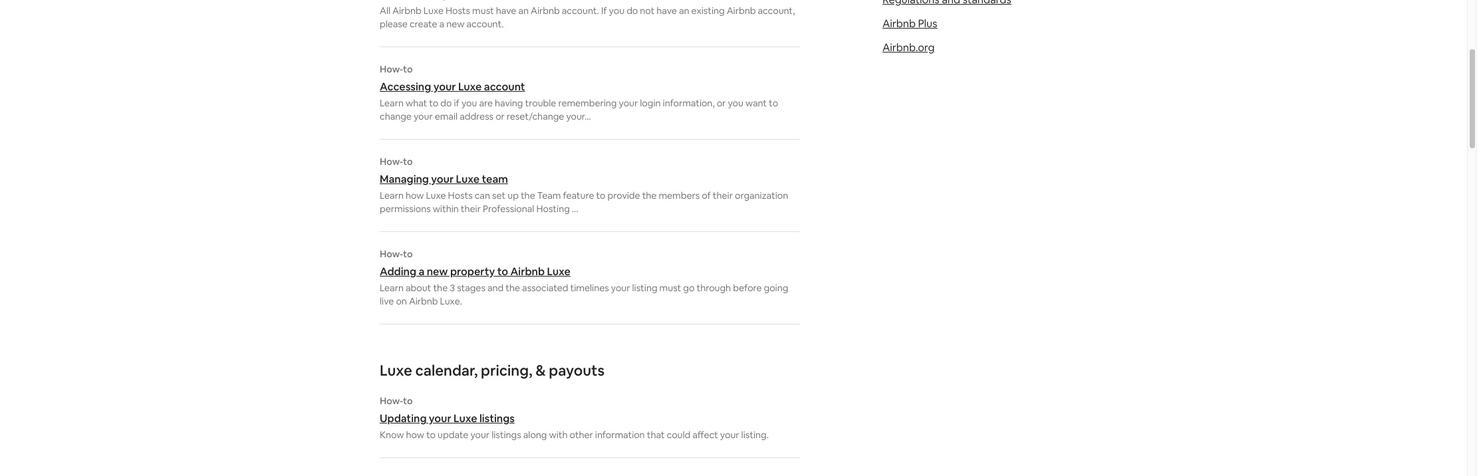 Task type: vqa. For each thing, say whether or not it's contained in the screenshot.
2nd may from right
no



Task type: describe. For each thing, give the bounding box(es) containing it.
…
[[572, 203, 579, 215]]

how- for updating
[[380, 395, 403, 407]]

plus
[[918, 17, 938, 31]]

go
[[683, 282, 695, 294]]

all
[[380, 5, 391, 17]]

adding
[[380, 265, 416, 279]]

airbnb.org
[[883, 41, 935, 55]]

luxe inside how-to accessing your luxe account learn what to do if you are having trouble remembering your login information, or you want to change your email address or reset/change your…
[[458, 80, 482, 94]]

other
[[570, 429, 593, 441]]

create
[[410, 18, 437, 30]]

your down what
[[414, 110, 433, 122]]

to up the adding
[[403, 248, 413, 260]]

provide
[[608, 190, 640, 202]]

your right the update
[[471, 429, 490, 441]]

0 horizontal spatial you
[[462, 97, 477, 109]]

luxe inside all airbnb luxe hosts must have an airbnb account. if you do not have an existing airbnb account, please create a new account.
[[424, 5, 444, 17]]

if
[[454, 97, 460, 109]]

with
[[549, 429, 568, 441]]

to down managing your luxe team link
[[596, 190, 606, 202]]

professional
[[483, 203, 534, 215]]

live
[[380, 295, 394, 307]]

on
[[396, 295, 407, 307]]

account,
[[758, 5, 795, 17]]

how-to adding a new property to airbnb luxe learn about the 3 stages and the associated timelines your listing must go through before going live on airbnb luxe.
[[380, 248, 789, 307]]

managing your luxe team link
[[380, 172, 800, 186]]

can
[[475, 190, 490, 202]]

luxe calendar, pricing, & payouts
[[380, 361, 605, 380]]

members
[[659, 190, 700, 202]]

accessing
[[380, 80, 431, 94]]

to up "and"
[[497, 265, 508, 279]]

listing.
[[742, 429, 769, 441]]

managing
[[380, 172, 429, 186]]

2 an from the left
[[679, 5, 690, 17]]

your up if
[[434, 80, 456, 94]]

&
[[536, 361, 546, 380]]

airbnb right 'existing'
[[727, 5, 756, 17]]

property
[[450, 265, 495, 279]]

all airbnb luxe hosts must have an airbnb account. if you do not have an existing airbnb account, please create a new account.
[[380, 5, 795, 30]]

that
[[647, 429, 665, 441]]

adding a new property to airbnb luxe link
[[380, 265, 800, 279]]

updating your luxe listings element
[[380, 395, 800, 442]]

to right the want
[[769, 97, 778, 109]]

how for updating
[[406, 429, 424, 441]]

learn for accessing your luxe account
[[380, 97, 404, 109]]

update
[[438, 429, 469, 441]]

must inside all airbnb luxe hosts must have an airbnb account. if you do not have an existing airbnb account, please create a new account.
[[472, 5, 494, 17]]

airbnb up please
[[393, 5, 422, 17]]

change
[[380, 110, 412, 122]]

1 horizontal spatial or
[[717, 97, 726, 109]]

0 vertical spatial their
[[713, 190, 733, 202]]

address
[[460, 110, 494, 122]]

account
[[484, 80, 525, 94]]

luxe up within
[[426, 190, 446, 202]]

hosts inside all airbnb luxe hosts must have an airbnb account. if you do not have an existing airbnb account, please create a new account.
[[446, 5, 470, 17]]

of
[[702, 190, 711, 202]]

learn for managing your luxe team
[[380, 190, 404, 202]]

how- for adding
[[380, 248, 403, 260]]

before
[[733, 282, 762, 294]]

airbnb plus
[[883, 17, 938, 31]]

managing your luxe team element
[[380, 156, 800, 216]]

through
[[697, 282, 731, 294]]

associated
[[522, 282, 568, 294]]

feature
[[563, 190, 594, 202]]

organization
[[735, 190, 788, 202]]

airbnb left if
[[531, 5, 560, 17]]

1 vertical spatial or
[[496, 110, 505, 122]]

your left the login
[[619, 97, 638, 109]]

the right provide
[[642, 190, 657, 202]]

the right up
[[521, 190, 535, 202]]

to right what
[[429, 97, 439, 109]]

stages
[[457, 282, 486, 294]]

the left 3
[[433, 282, 448, 294]]

updating your luxe listings link
[[380, 412, 800, 426]]

listing
[[632, 282, 658, 294]]

new inside all airbnb luxe hosts must have an airbnb account. if you do not have an existing airbnb account, please create a new account.
[[447, 18, 465, 30]]

3
[[450, 282, 455, 294]]

0 horizontal spatial their
[[461, 203, 481, 215]]

your right affect
[[720, 429, 740, 441]]

airbnb plus link
[[883, 17, 938, 31]]

2 horizontal spatial you
[[728, 97, 744, 109]]

affect
[[693, 429, 718, 441]]

could
[[667, 429, 691, 441]]

within
[[433, 203, 459, 215]]

how-to updating your luxe listings know how to update your listings along with other information that could affect your listing.
[[380, 395, 769, 441]]

your up the update
[[429, 412, 452, 426]]

airbnb.org link
[[883, 41, 935, 55]]

email
[[435, 110, 458, 122]]

1 an from the left
[[519, 5, 529, 17]]

want
[[746, 97, 767, 109]]

luxe inside how-to updating your luxe listings know how to update your listings along with other information that could affect your listing.
[[454, 412, 477, 426]]

team
[[482, 172, 508, 186]]



Task type: locate. For each thing, give the bounding box(es) containing it.
0 vertical spatial new
[[447, 18, 465, 30]]

adding a new property to airbnb luxe element
[[380, 248, 800, 308]]

about
[[406, 282, 431, 294]]

hosts
[[446, 5, 470, 17], [448, 190, 473, 202]]

1 horizontal spatial do
[[627, 5, 638, 17]]

remembering
[[558, 97, 617, 109]]

0 vertical spatial do
[[627, 5, 638, 17]]

1 horizontal spatial account.
[[562, 5, 599, 17]]

0 vertical spatial must
[[472, 5, 494, 17]]

new right create
[[447, 18, 465, 30]]

a right create
[[439, 18, 444, 30]]

to left the update
[[426, 429, 436, 441]]

must inside how-to adding a new property to airbnb luxe learn about the 3 stages and the associated timelines your listing must go through before going live on airbnb luxe.
[[660, 282, 681, 294]]

you inside all airbnb luxe hosts must have an airbnb account. if you do not have an existing airbnb account, please create a new account.
[[609, 5, 625, 17]]

new
[[447, 18, 465, 30], [427, 265, 448, 279]]

going
[[764, 282, 789, 294]]

learn up change
[[380, 97, 404, 109]]

2 learn from the top
[[380, 190, 404, 202]]

and
[[488, 282, 504, 294]]

how up 'permissions'
[[406, 190, 424, 202]]

how down updating
[[406, 429, 424, 441]]

1 vertical spatial a
[[419, 265, 425, 279]]

do inside all airbnb luxe hosts must have an airbnb account. if you do not have an existing airbnb account, please create a new account.
[[627, 5, 638, 17]]

how- up updating
[[380, 395, 403, 407]]

1 vertical spatial learn
[[380, 190, 404, 202]]

information,
[[663, 97, 715, 109]]

luxe up associated
[[547, 265, 571, 279]]

0 vertical spatial how
[[406, 190, 424, 202]]

0 horizontal spatial must
[[472, 5, 494, 17]]

1 horizontal spatial their
[[713, 190, 733, 202]]

2 vertical spatial learn
[[380, 282, 404, 294]]

how- up managing
[[380, 156, 403, 168]]

their down can
[[461, 203, 481, 215]]

0 vertical spatial a
[[439, 18, 444, 30]]

luxe up if
[[458, 80, 482, 94]]

luxe up updating
[[380, 361, 412, 380]]

how inside how-to updating your luxe listings know how to update your listings along with other information that could affect your listing.
[[406, 429, 424, 441]]

a
[[439, 18, 444, 30], [419, 265, 425, 279]]

2 how- from the top
[[380, 156, 403, 168]]

know
[[380, 429, 404, 441]]

or right information,
[[717, 97, 726, 109]]

or
[[717, 97, 726, 109], [496, 110, 505, 122]]

how-to managing your luxe team learn how luxe hosts can set up the team feature to provide the members of their organization permissions within their professional hosting …
[[380, 156, 788, 215]]

a inside all airbnb luxe hosts must have an airbnb account. if you do not have an existing airbnb account, please create a new account.
[[439, 18, 444, 30]]

account.
[[562, 5, 599, 17], [467, 18, 504, 30]]

accessing your luxe account element
[[380, 63, 800, 123]]

how
[[406, 190, 424, 202], [406, 429, 424, 441]]

0 horizontal spatial have
[[496, 5, 517, 17]]

1 horizontal spatial have
[[657, 5, 677, 17]]

pricing,
[[481, 361, 533, 380]]

4 how- from the top
[[380, 395, 403, 407]]

how- inside how-to adding a new property to airbnb luxe learn about the 3 stages and the associated timelines your listing must go through before going live on airbnb luxe.
[[380, 248, 403, 260]]

0 horizontal spatial a
[[419, 265, 425, 279]]

do
[[627, 5, 638, 17], [441, 97, 452, 109]]

timelines
[[571, 282, 609, 294]]

how-to accessing your luxe account learn what to do if you are having trouble remembering your login information, or you want to change your email address or reset/change your…
[[380, 63, 778, 122]]

do inside how-to accessing your luxe account learn what to do if you are having trouble remembering your login information, or you want to change your email address or reset/change your…
[[441, 97, 452, 109]]

learn inside how-to managing your luxe team learn how luxe hosts can set up the team feature to provide the members of their organization permissions within their professional hosting …
[[380, 190, 404, 202]]

to up updating
[[403, 395, 413, 407]]

how- up the adding
[[380, 248, 403, 260]]

how- up accessing
[[380, 63, 403, 75]]

have
[[496, 5, 517, 17], [657, 5, 677, 17]]

1 how- from the top
[[380, 63, 403, 75]]

new up about
[[427, 265, 448, 279]]

their
[[713, 190, 733, 202], [461, 203, 481, 215]]

how- for accessing
[[380, 63, 403, 75]]

learn
[[380, 97, 404, 109], [380, 190, 404, 202], [380, 282, 404, 294]]

luxe inside how-to adding a new property to airbnb luxe learn about the 3 stages and the associated timelines your listing must go through before going live on airbnb luxe.
[[547, 265, 571, 279]]

learn up 'permissions'
[[380, 190, 404, 202]]

listings
[[480, 412, 515, 426], [492, 429, 521, 441]]

0 horizontal spatial account.
[[467, 18, 504, 30]]

your left listing
[[611, 282, 630, 294]]

up
[[508, 190, 519, 202]]

1 vertical spatial listings
[[492, 429, 521, 441]]

calendar,
[[415, 361, 478, 380]]

0 vertical spatial account.
[[562, 5, 599, 17]]

to up managing
[[403, 156, 413, 168]]

1 vertical spatial new
[[427, 265, 448, 279]]

the
[[521, 190, 535, 202], [642, 190, 657, 202], [433, 282, 448, 294], [506, 282, 520, 294]]

0 vertical spatial or
[[717, 97, 726, 109]]

airbnb up associated
[[511, 265, 545, 279]]

luxe up can
[[456, 172, 480, 186]]

0 horizontal spatial an
[[519, 5, 529, 17]]

account. left if
[[562, 5, 599, 17]]

your…
[[566, 110, 591, 122]]

luxe up the update
[[454, 412, 477, 426]]

1 vertical spatial their
[[461, 203, 481, 215]]

0 horizontal spatial or
[[496, 110, 505, 122]]

if
[[601, 5, 607, 17]]

learn inside how-to accessing your luxe account learn what to do if you are having trouble remembering your login information, or you want to change your email address or reset/change your…
[[380, 97, 404, 109]]

3 how- from the top
[[380, 248, 403, 260]]

1 horizontal spatial you
[[609, 5, 625, 17]]

1 horizontal spatial an
[[679, 5, 690, 17]]

do left not
[[627, 5, 638, 17]]

how- inside how-to updating your luxe listings know how to update your listings along with other information that could affect your listing.
[[380, 395, 403, 407]]

3 learn from the top
[[380, 282, 404, 294]]

existing
[[692, 5, 725, 17]]

their right of
[[713, 190, 733, 202]]

luxe
[[424, 5, 444, 17], [458, 80, 482, 94], [456, 172, 480, 186], [426, 190, 446, 202], [547, 265, 571, 279], [380, 361, 412, 380], [454, 412, 477, 426]]

1 vertical spatial must
[[660, 282, 681, 294]]

0 vertical spatial learn
[[380, 97, 404, 109]]

not
[[640, 5, 655, 17]]

the right "and"
[[506, 282, 520, 294]]

what
[[406, 97, 427, 109]]

hosting
[[537, 203, 570, 215]]

how- inside how-to accessing your luxe account learn what to do if you are having trouble remembering your login information, or you want to change your email address or reset/change your…
[[380, 63, 403, 75]]

2 have from the left
[[657, 5, 677, 17]]

0 vertical spatial listings
[[480, 412, 515, 426]]

0 vertical spatial hosts
[[446, 5, 470, 17]]

you
[[609, 5, 625, 17], [462, 97, 477, 109], [728, 97, 744, 109]]

an
[[519, 5, 529, 17], [679, 5, 690, 17]]

1 vertical spatial do
[[441, 97, 452, 109]]

set
[[492, 190, 506, 202]]

hosts inside how-to managing your luxe team learn how luxe hosts can set up the team feature to provide the members of their organization permissions within their professional hosting …
[[448, 190, 473, 202]]

1 horizontal spatial must
[[660, 282, 681, 294]]

a up about
[[419, 265, 425, 279]]

or down having
[[496, 110, 505, 122]]

a inside how-to adding a new property to airbnb luxe learn about the 3 stages and the associated timelines your listing must go through before going live on airbnb luxe.
[[419, 265, 425, 279]]

1 vertical spatial hosts
[[448, 190, 473, 202]]

how- inside how-to managing your luxe team learn how luxe hosts can set up the team feature to provide the members of their organization permissions within their professional hosting …
[[380, 156, 403, 168]]

listings down luxe calendar, pricing, & payouts on the left of page
[[480, 412, 515, 426]]

listings left along
[[492, 429, 521, 441]]

information
[[595, 429, 645, 441]]

1 have from the left
[[496, 5, 517, 17]]

1 vertical spatial account.
[[467, 18, 504, 30]]

are
[[479, 97, 493, 109]]

to
[[403, 63, 413, 75], [429, 97, 439, 109], [769, 97, 778, 109], [403, 156, 413, 168], [596, 190, 606, 202], [403, 248, 413, 260], [497, 265, 508, 279], [403, 395, 413, 407], [426, 429, 436, 441]]

1 learn from the top
[[380, 97, 404, 109]]

permissions
[[380, 203, 431, 215]]

luxe.
[[440, 295, 462, 307]]

learn inside how-to adding a new property to airbnb luxe learn about the 3 stages and the associated timelines your listing must go through before going live on airbnb luxe.
[[380, 282, 404, 294]]

login
[[640, 97, 661, 109]]

0 horizontal spatial do
[[441, 97, 452, 109]]

please
[[380, 18, 408, 30]]

to up accessing
[[403, 63, 413, 75]]

must
[[472, 5, 494, 17], [660, 282, 681, 294]]

learn up live
[[380, 282, 404, 294]]

1 vertical spatial how
[[406, 429, 424, 441]]

accessing your luxe account link
[[380, 80, 800, 94]]

team
[[537, 190, 561, 202]]

account. right create
[[467, 18, 504, 30]]

your up within
[[431, 172, 454, 186]]

do left if
[[441, 97, 452, 109]]

reset/change
[[507, 110, 564, 122]]

1 horizontal spatial a
[[439, 18, 444, 30]]

updating
[[380, 412, 427, 426]]

trouble
[[525, 97, 556, 109]]

how inside how-to managing your luxe team learn how luxe hosts can set up the team feature to provide the members of their organization permissions within their professional hosting …
[[406, 190, 424, 202]]

luxe up create
[[424, 5, 444, 17]]

having
[[495, 97, 523, 109]]

airbnb up airbnb.org
[[883, 17, 916, 31]]

how- for managing
[[380, 156, 403, 168]]

your
[[434, 80, 456, 94], [619, 97, 638, 109], [414, 110, 433, 122], [431, 172, 454, 186], [611, 282, 630, 294], [429, 412, 452, 426], [471, 429, 490, 441], [720, 429, 740, 441]]

your inside how-to managing your luxe team learn how luxe hosts can set up the team feature to provide the members of their organization permissions within their professional hosting …
[[431, 172, 454, 186]]

payouts
[[549, 361, 605, 380]]

how for managing
[[406, 190, 424, 202]]

along
[[523, 429, 547, 441]]

new inside how-to adding a new property to airbnb luxe learn about the 3 stages and the associated timelines your listing must go through before going live on airbnb luxe.
[[427, 265, 448, 279]]

your inside how-to adding a new property to airbnb luxe learn about the 3 stages and the associated timelines your listing must go through before going live on airbnb luxe.
[[611, 282, 630, 294]]

how-
[[380, 63, 403, 75], [380, 156, 403, 168], [380, 248, 403, 260], [380, 395, 403, 407]]

airbnb down about
[[409, 295, 438, 307]]



